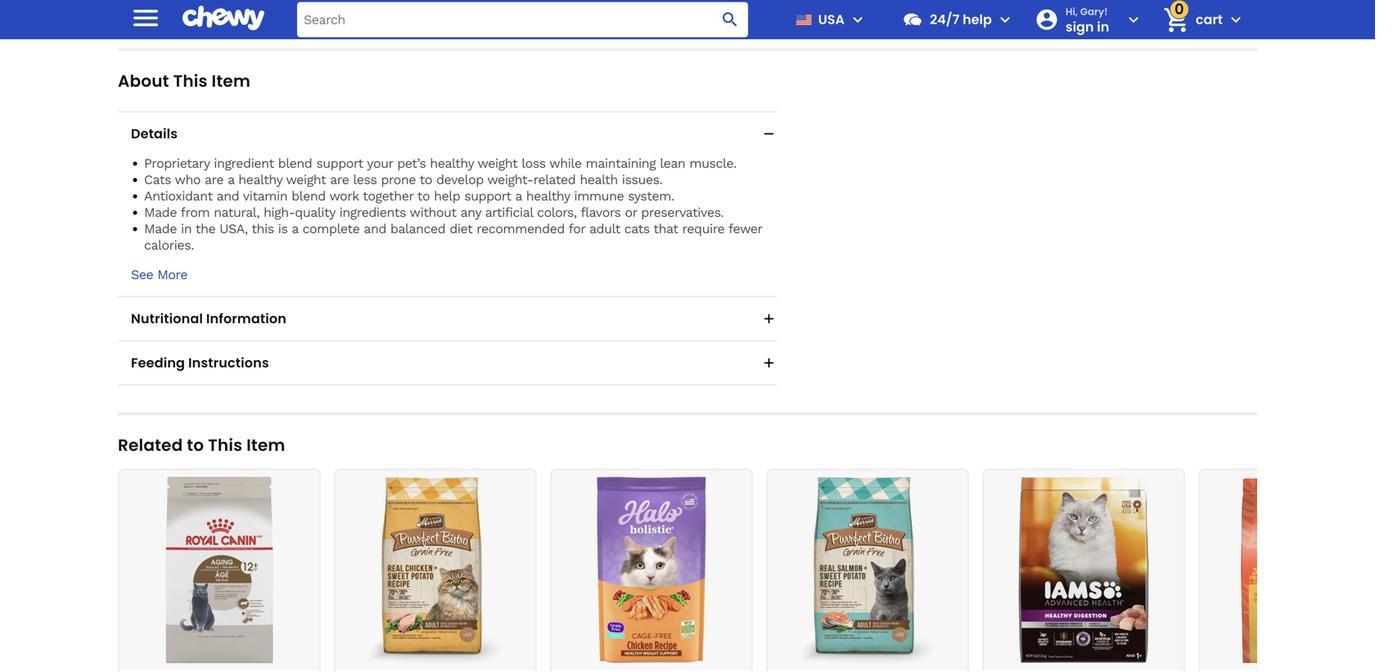 Task type: locate. For each thing, give the bounding box(es) containing it.
to
[[420, 172, 432, 188], [417, 188, 430, 204], [187, 434, 204, 457]]

this
[[173, 70, 208, 93], [208, 434, 242, 457]]

0 horizontal spatial healthy
[[238, 172, 282, 188]]

cart menu image
[[1226, 10, 1246, 29]]

account menu image
[[1124, 10, 1143, 29]]

feeding instructions
[[131, 354, 269, 372]]

healthy
[[430, 156, 474, 171], [238, 172, 282, 188], [526, 188, 570, 204]]

1 vertical spatial support
[[464, 188, 511, 204]]

cats
[[624, 221, 650, 237]]

support up less
[[316, 156, 363, 171]]

1 vertical spatial healthy
[[238, 172, 282, 188]]

Search text field
[[297, 2, 748, 37]]

natural,
[[214, 205, 259, 220]]

feeding
[[131, 354, 185, 372]]

a down weight-
[[515, 188, 522, 204]]

1 horizontal spatial help
[[963, 10, 992, 29]]

about this item
[[118, 70, 250, 93]]

weight up quality
[[286, 172, 326, 188]]

a down ingredient
[[228, 172, 234, 188]]

2 horizontal spatial a
[[515, 188, 522, 204]]

healthy up 'vitamin'
[[238, 172, 282, 188]]

0 vertical spatial this
[[173, 70, 208, 93]]

1 vertical spatial this
[[208, 434, 242, 457]]

1 horizontal spatial and
[[364, 221, 386, 237]]

artificial
[[485, 205, 533, 220]]

made
[[144, 205, 177, 220], [144, 221, 177, 237]]

proprietary
[[144, 156, 210, 171]]

merrick purrfect bistro grain-free real salmon + sweet potato recipe adult dry cat food, 12-lb bag image
[[774, 477, 961, 664]]

0 horizontal spatial and
[[217, 188, 239, 204]]

immune
[[574, 188, 624, 204]]

ingredient
[[214, 156, 274, 171]]

in
[[1097, 17, 1109, 36]]

calories.
[[144, 237, 194, 253]]

this right about at the top left of the page
[[173, 70, 208, 93]]

from
[[181, 205, 210, 220]]

0 vertical spatial help
[[963, 10, 992, 29]]

1 are from the left
[[205, 172, 224, 188]]

0 horizontal spatial are
[[205, 172, 224, 188]]

0 vertical spatial healthy
[[430, 156, 474, 171]]

a
[[228, 172, 234, 188], [515, 188, 522, 204], [292, 221, 298, 237]]

0 vertical spatial a
[[228, 172, 234, 188]]

work
[[329, 188, 359, 204]]

that
[[653, 221, 678, 237]]

help
[[963, 10, 992, 29], [434, 188, 460, 204]]

details image
[[761, 126, 777, 142]]

this right related
[[208, 434, 242, 457]]

preservatives.
[[641, 205, 724, 220]]

menu image
[[129, 1, 162, 34]]

chewy home image
[[183, 0, 264, 36]]

cats
[[144, 172, 171, 188]]

system.
[[628, 188, 674, 204]]

recommended
[[477, 221, 565, 237]]

pet's
[[397, 156, 426, 171]]

and up natural,
[[217, 188, 239, 204]]

0 horizontal spatial support
[[316, 156, 363, 171]]

help inside the proprietary ingredient blend support your pet's healthy weight loss while maintaining lean muscle. cats who are a healthy weight are less prone to develop weight-related health issues. antioxidant and vitamin blend work together to help support a healthy immune system. made from natural, high-quality ingredients without any artificial colors, flavors or preservatives. made in the usa, this is a complete and balanced diet recommended for adult cats that require fewer calories.
[[434, 188, 460, 204]]

1 vertical spatial help
[[434, 188, 460, 204]]

about
[[118, 70, 169, 93]]

made up the calories. at the top
[[144, 221, 177, 237]]

support up any
[[464, 188, 511, 204]]

1 vertical spatial item
[[247, 434, 285, 457]]

cart link
[[1156, 0, 1223, 39]]

1 vertical spatial to
[[417, 188, 430, 204]]

complete
[[302, 221, 360, 237]]

1 horizontal spatial are
[[330, 172, 349, 188]]

who
[[175, 172, 201, 188]]

1 vertical spatial weight
[[286, 172, 326, 188]]

muscle.
[[689, 156, 737, 171]]

1 horizontal spatial a
[[292, 221, 298, 237]]

healthy up develop
[[430, 156, 474, 171]]

Product search field
[[297, 2, 748, 37]]

more
[[157, 267, 187, 283]]

healthy down related
[[526, 188, 570, 204]]

details
[[131, 125, 178, 143]]

are up work
[[330, 172, 349, 188]]

1 horizontal spatial weight
[[478, 156, 518, 171]]

blend
[[278, 156, 312, 171], [291, 188, 326, 204]]

high-
[[264, 205, 295, 220]]

for
[[569, 221, 585, 237]]

weight up weight-
[[478, 156, 518, 171]]

blend up 'vitamin'
[[278, 156, 312, 171]]

0 vertical spatial support
[[316, 156, 363, 171]]

help left help menu 'icon'
[[963, 10, 992, 29]]

related to this item
[[118, 434, 285, 457]]

0 horizontal spatial help
[[434, 188, 460, 204]]

support
[[316, 156, 363, 171], [464, 188, 511, 204]]

0 vertical spatial made
[[144, 205, 177, 220]]

is
[[278, 221, 288, 237]]

2 are from the left
[[330, 172, 349, 188]]

made down antioxidant
[[144, 205, 177, 220]]

help down develop
[[434, 188, 460, 204]]

1 horizontal spatial this
[[208, 434, 242, 457]]

2 horizontal spatial healthy
[[526, 188, 570, 204]]

your
[[367, 156, 393, 171]]

list
[[118, 469, 1375, 671]]

to right related
[[187, 434, 204, 457]]

1 vertical spatial a
[[515, 188, 522, 204]]

1 vertical spatial made
[[144, 221, 177, 237]]

to up without
[[417, 188, 430, 204]]

blend up quality
[[291, 188, 326, 204]]

weight
[[478, 156, 518, 171], [286, 172, 326, 188]]

or
[[625, 205, 637, 220]]

item
[[212, 70, 250, 93], [247, 434, 285, 457]]

gary!
[[1080, 5, 1108, 18]]

are
[[205, 172, 224, 188], [330, 172, 349, 188]]

and down ingredients
[[364, 221, 386, 237]]

a right "is"
[[292, 221, 298, 237]]

cart
[[1196, 10, 1223, 29]]

are right who
[[205, 172, 224, 188]]

weight-
[[487, 172, 533, 188]]

see
[[131, 267, 153, 283]]

and
[[217, 188, 239, 204], [364, 221, 386, 237]]

to down pet's at the left top
[[420, 172, 432, 188]]

vitamin
[[243, 188, 287, 204]]

nutritional information image
[[761, 311, 777, 327]]

2 made from the top
[[144, 221, 177, 237]]

1 horizontal spatial support
[[464, 188, 511, 204]]

adult
[[589, 221, 620, 237]]

1 vertical spatial and
[[364, 221, 386, 237]]



Task type: describe. For each thing, give the bounding box(es) containing it.
1 vertical spatial blend
[[291, 188, 326, 204]]

0 vertical spatial weight
[[478, 156, 518, 171]]

1 made from the top
[[144, 205, 177, 220]]

$4.13/lb
[[621, 0, 655, 12]]

the
[[195, 221, 215, 237]]

issues.
[[622, 172, 662, 188]]

feeding instructions image
[[761, 355, 777, 371]]

menu image
[[848, 10, 868, 29]]

usa,
[[220, 221, 248, 237]]

nutritional
[[131, 310, 203, 328]]

ingredients
[[339, 205, 406, 220]]

maintaining
[[586, 156, 656, 171]]

help menu image
[[995, 10, 1015, 29]]

instructions
[[188, 354, 269, 372]]

royal canin feline health nutrition aging spayed/neutered 12+ dry cat food, 7-lb bag image
[[126, 477, 313, 664]]

1 horizontal spatial healthy
[[430, 156, 474, 171]]

prone
[[381, 172, 416, 188]]

2 vertical spatial to
[[187, 434, 204, 457]]

see more
[[131, 267, 187, 283]]

tiki cat born carnivore grain-free chicken & turkey meal recipe dry cat food, 12-lb bag image
[[1206, 477, 1375, 664]]

24/7
[[930, 10, 960, 29]]

information
[[206, 310, 286, 328]]

merrick purrfect bistro grain-free real chicken + sweet potato recipe adult dry cat food, 12-lb bag image
[[342, 477, 529, 664]]

sign
[[1066, 17, 1094, 36]]

any
[[460, 205, 481, 220]]

while
[[549, 156, 582, 171]]

require
[[682, 221, 725, 237]]

0 horizontal spatial this
[[173, 70, 208, 93]]

2 vertical spatial a
[[292, 221, 298, 237]]

0 horizontal spatial a
[[228, 172, 234, 188]]

related
[[533, 172, 576, 188]]

24/7 help link
[[895, 0, 992, 39]]

together
[[363, 188, 413, 204]]

in
[[181, 221, 192, 237]]

hi, gary! sign in
[[1066, 5, 1109, 36]]

balanced
[[390, 221, 445, 237]]

usa
[[818, 10, 845, 29]]

usa button
[[789, 0, 868, 39]]

$4.13/lb button
[[611, 0, 746, 19]]

nutritional information
[[131, 310, 286, 328]]

proprietary ingredient blend support your pet's healthy weight loss while maintaining lean muscle. cats who are a healthy weight are less prone to develop weight-related health issues. antioxidant and vitamin blend work together to help support a healthy immune system. made from natural, high-quality ingredients without any artificial colors, flavors or preservatives. made in the usa, this is a complete and balanced diet recommended for adult cats that require fewer calories.
[[144, 156, 762, 253]]

chewy support image
[[902, 9, 923, 30]]

iams advanced health healthy digestion turkey & chicken recipe adult dry cat food, 16-lb bag image
[[990, 477, 1177, 664]]

develop
[[436, 172, 484, 188]]

submit search image
[[720, 10, 740, 29]]

flavors
[[581, 205, 621, 220]]

related
[[118, 434, 183, 457]]

antioxidant
[[144, 188, 213, 204]]

lean
[[660, 156, 685, 171]]

0 vertical spatial to
[[420, 172, 432, 188]]

items image
[[1162, 5, 1190, 34]]

0 horizontal spatial weight
[[286, 172, 326, 188]]

fewer
[[728, 221, 762, 237]]

colors,
[[537, 205, 577, 220]]

this
[[252, 221, 274, 237]]

diet
[[450, 221, 473, 237]]

health
[[580, 172, 618, 188]]

0 vertical spatial and
[[217, 188, 239, 204]]

less
[[353, 172, 377, 188]]

24/7 help
[[930, 10, 992, 29]]

2 vertical spatial healthy
[[526, 188, 570, 204]]

quality
[[295, 205, 335, 220]]

hi,
[[1066, 5, 1078, 18]]

0 vertical spatial item
[[212, 70, 250, 93]]

halo holistic indoor chicken recipe complete digestive health & healthy weight support adult grain-free cage-free dry cat food, 10-lb bag image
[[558, 477, 745, 664]]

loss
[[522, 156, 546, 171]]

without
[[410, 205, 456, 220]]

0 vertical spatial blend
[[278, 156, 312, 171]]



Task type: vqa. For each thing, say whether or not it's contained in the screenshot.
any
yes



